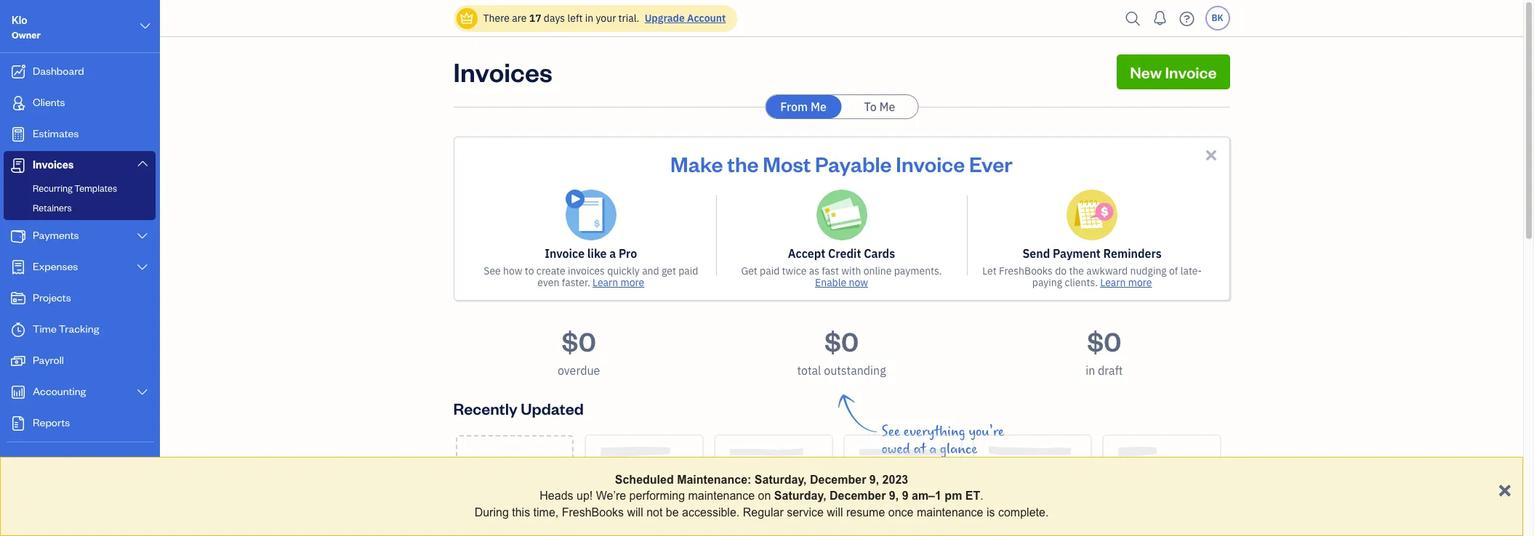 Task type: vqa. For each thing, say whether or not it's contained in the screenshot.
$0 overdue's $0
yes



Task type: describe. For each thing, give the bounding box(es) containing it.
estimates link
[[4, 120, 156, 150]]

estimates
[[33, 127, 79, 140]]

bk
[[1212, 12, 1224, 23]]

pro
[[619, 247, 637, 261]]

learn for a
[[593, 276, 618, 290]]

enable
[[815, 276, 847, 290]]

clients.
[[1065, 276, 1098, 290]]

once
[[889, 507, 914, 519]]

× button
[[1499, 476, 1512, 502]]

chart image
[[9, 386, 27, 400]]

reports
[[33, 416, 70, 430]]

time tracking link
[[4, 316, 156, 346]]

recurring templates
[[33, 183, 117, 194]]

at
[[914, 442, 926, 458]]

total
[[798, 364, 822, 378]]

clients link
[[4, 89, 156, 119]]

templates
[[74, 183, 117, 194]]

regular
[[743, 507, 784, 519]]

timer image
[[9, 323, 27, 338]]

scheduled
[[615, 474, 674, 487]]

close image
[[1204, 147, 1220, 164]]

invoice like a pro
[[545, 247, 637, 261]]

twice
[[782, 265, 807, 278]]

team members link
[[4, 478, 156, 503]]

project image
[[9, 292, 27, 306]]

projects
[[33, 291, 71, 305]]

expense image
[[9, 260, 27, 275]]

days
[[544, 12, 565, 25]]

to me link
[[842, 95, 918, 119]]

reminders
[[1104, 247, 1162, 261]]

search image
[[1122, 8, 1145, 29]]

dashboard image
[[9, 65, 27, 79]]

accept
[[788, 247, 826, 261]]

report image
[[9, 417, 27, 431]]

payment image
[[9, 229, 27, 244]]

to
[[865, 100, 877, 114]]

dashboard
[[33, 64, 84, 78]]

payment
[[1053, 247, 1101, 261]]

are
[[512, 12, 527, 25]]

dashboard link
[[4, 57, 156, 87]]

time,
[[534, 507, 559, 519]]

a inside see everything you're owed at a glance
[[930, 442, 937, 458]]

accept credit cards get paid twice as fast with online payments. enable now
[[742, 247, 942, 290]]

me for from me
[[811, 100, 827, 114]]

chevron large down image for expenses
[[136, 262, 149, 274]]

everything
[[904, 424, 966, 441]]

time
[[33, 322, 57, 336]]

$0 in draft
[[1086, 324, 1123, 378]]

during
[[475, 507, 509, 519]]

klo owner
[[12, 13, 41, 41]]

recurring templates link
[[7, 180, 153, 197]]

paid inside the see how to create invoices quickly and get paid even faster.
[[679, 265, 699, 278]]

invoice up 'create'
[[545, 247, 585, 261]]

expenses link
[[4, 253, 156, 283]]

1 vertical spatial december
[[830, 491, 886, 503]]

0 vertical spatial saturday,
[[755, 474, 807, 487]]

1 vertical spatial 9,
[[890, 491, 899, 503]]

invoice like a pro image
[[566, 190, 617, 241]]

trial.
[[619, 12, 640, 25]]

let
[[983, 265, 997, 278]]

estimate image
[[9, 127, 27, 142]]

most
[[763, 150, 811, 177]]

retainers
[[33, 202, 72, 214]]

2023
[[883, 474, 909, 487]]

faster.
[[562, 276, 590, 290]]

client image
[[9, 96, 27, 111]]

invoices link
[[4, 151, 156, 180]]

freshbooks inside let freshbooks do the awkward nudging of late- paying clients.
[[999, 265, 1053, 278]]

nudging
[[1131, 265, 1167, 278]]

your
[[596, 12, 616, 25]]

up!
[[577, 491, 593, 503]]

time tracking
[[33, 322, 99, 336]]

2 will from the left
[[827, 507, 843, 519]]

expenses
[[33, 260, 78, 274]]

invoice image
[[9, 159, 27, 173]]

glance
[[940, 442, 978, 458]]

notifications image
[[1149, 4, 1172, 33]]

money image
[[9, 354, 27, 369]]

get
[[742, 265, 758, 278]]

accept credit cards image
[[817, 190, 867, 241]]

0 horizontal spatial the
[[728, 150, 759, 177]]

performing
[[630, 491, 685, 503]]

me for to me
[[880, 100, 896, 114]]

chevron large down image for accounting
[[136, 387, 149, 399]]

learn more for reminders
[[1101, 276, 1153, 290]]

quickly
[[608, 265, 640, 278]]

projects link
[[4, 284, 156, 314]]

chevron large down image for payments
[[136, 231, 149, 242]]

0 vertical spatial maintenance
[[689, 491, 755, 503]]

0 horizontal spatial 9,
[[870, 474, 880, 487]]

$0 total outstanding
[[798, 324, 886, 378]]

service
[[787, 507, 824, 519]]

clients
[[33, 95, 65, 109]]

members
[[36, 484, 74, 496]]

bk button
[[1206, 6, 1230, 31]]

1 horizontal spatial maintenance
[[917, 507, 984, 519]]

crown image
[[459, 11, 475, 26]]

online
[[864, 265, 892, 278]]

payroll link
[[4, 347, 156, 377]]

apps
[[11, 458, 33, 469]]

upgrade
[[645, 12, 685, 25]]

make the most payable invoice ever
[[671, 150, 1013, 177]]

klo
[[12, 13, 27, 27]]



Task type: locate. For each thing, give the bounding box(es) containing it.
send payment reminders
[[1023, 247, 1162, 261]]

freshbooks inside the scheduled maintenance: saturday, december 9, 2023 heads up! we're performing maintenance on saturday, december 9, 9 am–1 pm et . during this time, freshbooks will not be accessible. regular service will resume once maintenance is complete.
[[562, 507, 624, 519]]

from me
[[781, 100, 827, 114]]

let freshbooks do the awkward nudging of late- paying clients.
[[983, 265, 1203, 290]]

paying
[[1033, 276, 1063, 290]]

tracking
[[59, 322, 99, 336]]

saturday, up service
[[775, 491, 827, 503]]

0 horizontal spatial in
[[585, 12, 594, 25]]

0 vertical spatial new invoice
[[1131, 62, 1217, 82]]

1 me from the left
[[811, 100, 827, 114]]

see inside the see how to create invoices quickly and get paid even faster.
[[484, 265, 501, 278]]

saturday, up on
[[755, 474, 807, 487]]

0 vertical spatial in
[[585, 12, 594, 25]]

maintenance
[[689, 491, 755, 503], [917, 507, 984, 519]]

2 me from the left
[[880, 100, 896, 114]]

new invoice link for invoices
[[1117, 55, 1230, 89]]

from
[[781, 100, 808, 114]]

3 $0 from the left
[[1088, 324, 1122, 359]]

1 horizontal spatial learn
[[1101, 276, 1126, 290]]

$0 overdue
[[558, 324, 600, 378]]

recurring
[[33, 183, 72, 194]]

paid
[[679, 265, 699, 278], [760, 265, 780, 278]]

learn more down reminders
[[1101, 276, 1153, 290]]

0 vertical spatial december
[[810, 474, 867, 487]]

$0 for $0 total outstanding
[[825, 324, 859, 359]]

new invoice link for recently updated
[[456, 436, 574, 537]]

the inside let freshbooks do the awkward nudging of late- paying clients.
[[1070, 265, 1085, 278]]

$0 up the overdue
[[562, 324, 596, 359]]

2 more from the left
[[1129, 276, 1153, 290]]

credit
[[829, 247, 862, 261]]

×
[[1499, 476, 1512, 502]]

to
[[525, 265, 534, 278]]

owner
[[12, 29, 41, 41]]

paid inside accept credit cards get paid twice as fast with online payments. enable now
[[760, 265, 780, 278]]

on
[[758, 491, 771, 503]]

learn for reminders
[[1101, 276, 1126, 290]]

get
[[662, 265, 676, 278]]

in inside $0 in draft
[[1086, 364, 1096, 378]]

$0 inside $0 in draft
[[1088, 324, 1122, 359]]

payroll
[[33, 354, 64, 367]]

a
[[610, 247, 616, 261], [930, 442, 937, 458]]

reports link
[[4, 410, 156, 439]]

new invoice link left up!
[[456, 436, 574, 537]]

new down search image
[[1131, 62, 1162, 82]]

invoices down there
[[454, 55, 553, 89]]

1 learn more from the left
[[593, 276, 645, 290]]

× dialog
[[0, 458, 1524, 537]]

0 horizontal spatial new invoice link
[[456, 436, 574, 537]]

more down reminders
[[1129, 276, 1153, 290]]

new invoice link
[[1117, 55, 1230, 89], [456, 436, 574, 537]]

invoices inside main element
[[33, 158, 74, 172]]

0 horizontal spatial a
[[610, 247, 616, 261]]

0 horizontal spatial paid
[[679, 265, 699, 278]]

recently
[[454, 399, 518, 419]]

$0 inside $0 overdue
[[562, 324, 596, 359]]

0 vertical spatial the
[[728, 150, 759, 177]]

accessible.
[[682, 507, 740, 519]]

invoices up recurring
[[33, 158, 74, 172]]

1 vertical spatial the
[[1070, 265, 1085, 278]]

0 horizontal spatial me
[[811, 100, 827, 114]]

9, left the '9'
[[890, 491, 899, 503]]

send payment reminders image
[[1067, 190, 1118, 241]]

learn right faster.
[[593, 276, 618, 290]]

1 horizontal spatial 9,
[[890, 491, 899, 503]]

1 horizontal spatial in
[[1086, 364, 1096, 378]]

0 vertical spatial a
[[610, 247, 616, 261]]

of
[[1170, 265, 1179, 278]]

accounting link
[[4, 378, 156, 408]]

apps link
[[4, 451, 156, 476]]

0 horizontal spatial $0
[[562, 324, 596, 359]]

0 horizontal spatial learn more
[[593, 276, 645, 290]]

the left most
[[728, 150, 759, 177]]

0 vertical spatial new invoice link
[[1117, 55, 1230, 89]]

am–1
[[912, 491, 942, 503]]

payments link
[[4, 222, 156, 252]]

and
[[642, 265, 660, 278]]

0 horizontal spatial see
[[484, 265, 501, 278]]

invoice down this
[[493, 531, 536, 537]]

1 learn from the left
[[593, 276, 618, 290]]

accounting
[[33, 385, 86, 399]]

2 learn more from the left
[[1101, 276, 1153, 290]]

1 horizontal spatial new invoice link
[[1117, 55, 1230, 89]]

chevron large down image inside payments link
[[136, 231, 149, 242]]

1 vertical spatial new invoice
[[493, 513, 536, 537]]

1 paid from the left
[[679, 265, 699, 278]]

learn right clients.
[[1101, 276, 1126, 290]]

new invoice link down go to help image
[[1117, 55, 1230, 89]]

fast
[[822, 265, 839, 278]]

new
[[1131, 62, 1162, 82], [501, 513, 528, 530]]

team members
[[11, 484, 74, 496]]

invoice left ever
[[896, 150, 965, 177]]

1 vertical spatial in
[[1086, 364, 1096, 378]]

cards
[[864, 247, 896, 261]]

maintenance:
[[677, 474, 752, 487]]

$0 up draft
[[1088, 324, 1122, 359]]

1 horizontal spatial will
[[827, 507, 843, 519]]

2 horizontal spatial $0
[[1088, 324, 1122, 359]]

et
[[966, 491, 981, 503]]

1 horizontal spatial learn more
[[1101, 276, 1153, 290]]

is
[[987, 507, 995, 519]]

see for see everything you're owed at a glance
[[882, 424, 901, 441]]

december
[[810, 474, 867, 487], [830, 491, 886, 503]]

resume
[[847, 507, 885, 519]]

see how to create invoices quickly and get paid even faster.
[[484, 265, 699, 290]]

1 horizontal spatial see
[[882, 424, 901, 441]]

invoices
[[454, 55, 553, 89], [33, 158, 74, 172]]

see up owed
[[882, 424, 901, 441]]

see inside see everything you're owed at a glance
[[882, 424, 901, 441]]

in
[[585, 12, 594, 25], [1086, 364, 1096, 378]]

me right from
[[811, 100, 827, 114]]

chevron large down image
[[139, 17, 152, 35], [136, 231, 149, 242], [136, 262, 149, 274], [136, 387, 149, 399]]

you're
[[969, 424, 1005, 441]]

learn more for a
[[593, 276, 645, 290]]

0 horizontal spatial freshbooks
[[562, 507, 624, 519]]

main element
[[0, 0, 207, 537]]

will left the not
[[627, 507, 644, 519]]

more
[[621, 276, 645, 290], [1129, 276, 1153, 290]]

create
[[537, 265, 566, 278]]

17
[[529, 12, 542, 25]]

1 horizontal spatial new
[[1131, 62, 1162, 82]]

more down pro
[[621, 276, 645, 290]]

invoice down go to help image
[[1166, 62, 1217, 82]]

1 horizontal spatial a
[[930, 442, 937, 458]]

9, left 2023
[[870, 474, 880, 487]]

will
[[627, 507, 644, 519], [827, 507, 843, 519]]

go to help image
[[1176, 8, 1199, 29]]

1 will from the left
[[627, 507, 644, 519]]

1 horizontal spatial invoices
[[454, 55, 553, 89]]

1 $0 from the left
[[562, 324, 596, 359]]

updated
[[521, 399, 584, 419]]

ever
[[970, 150, 1013, 177]]

freshbooks down send
[[999, 265, 1053, 278]]

1 vertical spatial new invoice link
[[456, 436, 574, 537]]

me right to at top
[[880, 100, 896, 114]]

not
[[647, 507, 663, 519]]

maintenance down pm
[[917, 507, 984, 519]]

like
[[588, 247, 607, 261]]

send
[[1023, 247, 1051, 261]]

a left pro
[[610, 247, 616, 261]]

see left how
[[484, 265, 501, 278]]

payable
[[816, 150, 892, 177]]

0 horizontal spatial learn
[[593, 276, 618, 290]]

$0 up outstanding
[[825, 324, 859, 359]]

learn more
[[593, 276, 645, 290], [1101, 276, 1153, 290]]

this
[[512, 507, 530, 519]]

1 more from the left
[[621, 276, 645, 290]]

in right left
[[585, 12, 594, 25]]

9
[[902, 491, 909, 503]]

1 vertical spatial saturday,
[[775, 491, 827, 503]]

$0 for $0 in draft
[[1088, 324, 1122, 359]]

will right service
[[827, 507, 843, 519]]

0 horizontal spatial maintenance
[[689, 491, 755, 503]]

$0 inside $0 total outstanding
[[825, 324, 859, 359]]

1 vertical spatial invoices
[[33, 158, 74, 172]]

as
[[809, 265, 820, 278]]

0 horizontal spatial new invoice
[[493, 513, 536, 537]]

chevron large down image
[[136, 158, 149, 169]]

$0 for $0 overdue
[[562, 324, 596, 359]]

owed
[[882, 442, 911, 458]]

more for invoice like a pro
[[621, 276, 645, 290]]

awkward
[[1087, 265, 1128, 278]]

see for see how to create invoices quickly and get paid even faster.
[[484, 265, 501, 278]]

2 $0 from the left
[[825, 324, 859, 359]]

draft
[[1098, 364, 1123, 378]]

0 horizontal spatial invoices
[[33, 158, 74, 172]]

retainers link
[[7, 199, 153, 217]]

1 vertical spatial a
[[930, 442, 937, 458]]

1 horizontal spatial the
[[1070, 265, 1085, 278]]

the right "do"
[[1070, 265, 1085, 278]]

0 vertical spatial new
[[1131, 62, 1162, 82]]

left
[[568, 12, 583, 25]]

1 vertical spatial maintenance
[[917, 507, 984, 519]]

1 horizontal spatial new invoice
[[1131, 62, 1217, 82]]

1 horizontal spatial paid
[[760, 265, 780, 278]]

1 vertical spatial new
[[501, 513, 528, 530]]

learn more down pro
[[593, 276, 645, 290]]

new left time,
[[501, 513, 528, 530]]

make
[[671, 150, 723, 177]]

2 paid from the left
[[760, 265, 780, 278]]

0 vertical spatial see
[[484, 265, 501, 278]]

complete.
[[999, 507, 1049, 519]]

freshbooks down up!
[[562, 507, 624, 519]]

to me
[[865, 100, 896, 114]]

in left draft
[[1086, 364, 1096, 378]]

pm
[[945, 491, 963, 503]]

maintenance down maintenance:
[[689, 491, 755, 503]]

0 horizontal spatial new
[[501, 513, 528, 530]]

the
[[728, 150, 759, 177], [1070, 265, 1085, 278]]

even
[[538, 276, 560, 290]]

1 horizontal spatial me
[[880, 100, 896, 114]]

2 learn from the left
[[1101, 276, 1126, 290]]

scheduled maintenance: saturday, december 9, 2023 heads up! we're performing maintenance on saturday, december 9, 9 am–1 pm et . during this time, freshbooks will not be accessible. regular service will resume once maintenance is complete.
[[475, 474, 1049, 519]]

0 vertical spatial freshbooks
[[999, 265, 1053, 278]]

payments
[[33, 228, 79, 242]]

1 horizontal spatial freshbooks
[[999, 265, 1053, 278]]

more for send payment reminders
[[1129, 276, 1153, 290]]

1 horizontal spatial more
[[1129, 276, 1153, 290]]

.
[[981, 491, 984, 503]]

1 horizontal spatial $0
[[825, 324, 859, 359]]

a right at
[[930, 442, 937, 458]]

0 horizontal spatial more
[[621, 276, 645, 290]]

0 vertical spatial 9,
[[870, 474, 880, 487]]

account
[[687, 12, 726, 25]]

0 horizontal spatial will
[[627, 507, 644, 519]]

0 vertical spatial invoices
[[454, 55, 553, 89]]

1 vertical spatial freshbooks
[[562, 507, 624, 519]]

1 vertical spatial see
[[882, 424, 901, 441]]



